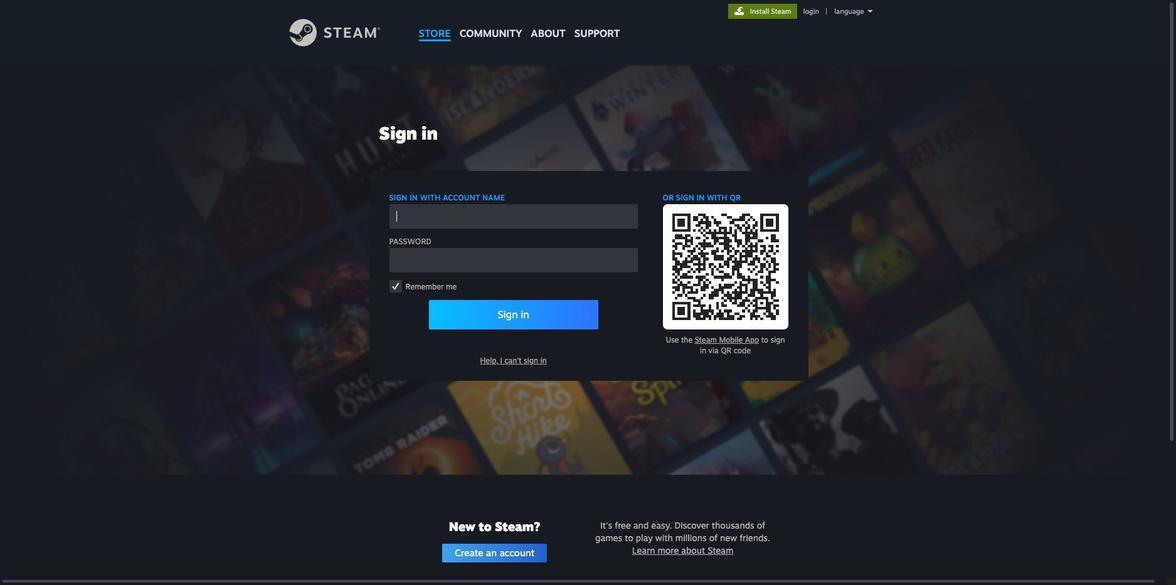 Task type: describe. For each thing, give the bounding box(es) containing it.
link to the steam homepage image
[[289, 19, 399, 46]]



Task type: locate. For each thing, give the bounding box(es) containing it.
global menu navigation
[[414, 0, 624, 45]]

account menu navigation
[[728, 4, 879, 19]]

None text field
[[389, 204, 638, 229]]

None password field
[[389, 248, 638, 273]]



Task type: vqa. For each thing, say whether or not it's contained in the screenshot.
password field
yes



